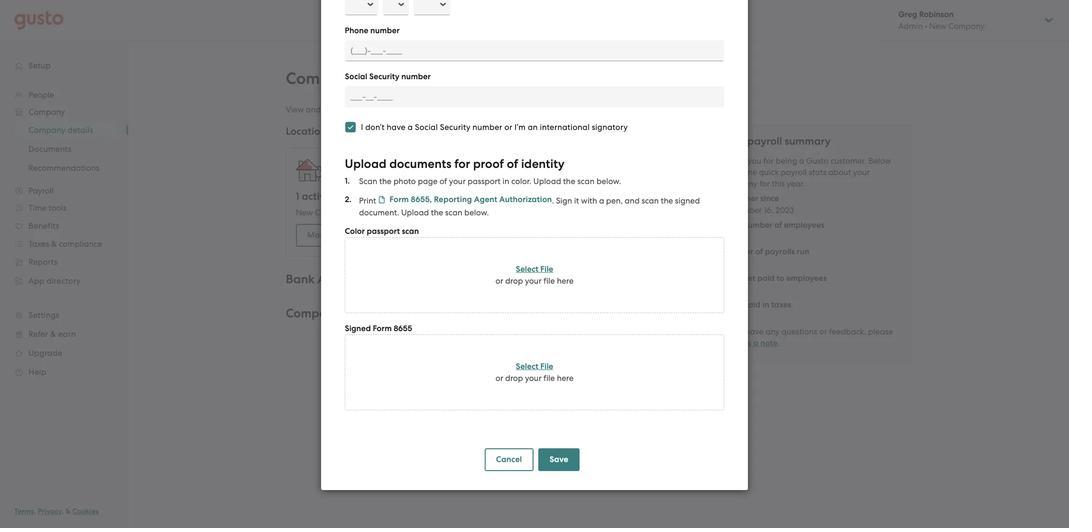 Task type: locate. For each thing, give the bounding box(es) containing it.
location down reporting at left
[[435, 208, 466, 217]]

november
[[723, 206, 763, 215]]

1 here from the top
[[557, 276, 574, 286]]

manage your company locations
[[307, 230, 434, 240]]

0 horizontal spatial you
[[730, 327, 744, 337]]

1 horizontal spatial have
[[746, 327, 764, 337]]

0 horizontal spatial have
[[387, 122, 406, 132]]

in for 1
[[468, 208, 474, 217]]

number
[[723, 247, 754, 257]]

0 vertical spatial employees
[[785, 220, 825, 230]]

0 vertical spatial paid
[[758, 273, 775, 283]]

passport down proof
[[468, 177, 501, 186]]

1 vertical spatial drop
[[506, 374, 523, 383]]

in down form 8655, reporting agent authorization
[[468, 208, 474, 217]]

net
[[744, 273, 756, 283]]

total down 0
[[723, 273, 742, 283]]

signatory right assign
[[454, 326, 490, 336]]

0 horizontal spatial active
[[302, 190, 331, 203]]

and inside . sign it with a pen, and scan the signed document. upload the scan below.
[[625, 196, 640, 206]]

0 horizontal spatial .
[[552, 196, 555, 206]]

$0.00 up if
[[723, 312, 745, 321]]

1 horizontal spatial passport
[[468, 177, 501, 186]]

being
[[776, 156, 798, 166]]

1 horizontal spatial location
[[435, 208, 466, 217]]

below. down form 8655, reporting agent authorization
[[465, 208, 489, 217]]

reporting
[[434, 195, 472, 205]]

0 vertical spatial in
[[503, 177, 510, 186]]

any
[[766, 327, 780, 337]]

1 horizontal spatial below.
[[597, 177, 622, 186]]

you up some
[[748, 156, 762, 166]]

your
[[723, 135, 746, 148]]

1 vertical spatial have
[[746, 327, 764, 337]]

the
[[380, 177, 392, 186], [564, 177, 576, 186], [661, 196, 674, 206], [431, 208, 444, 217]]

or drop your file here for 8655
[[496, 374, 574, 383]]

1 vertical spatial file
[[544, 374, 555, 383]]

3 total from the top
[[723, 300, 742, 310]]

or drop your file here
[[496, 276, 574, 286], [496, 374, 574, 383]]

. left sign
[[552, 196, 555, 206]]

a right assign
[[447, 326, 452, 336]]

0 vertical spatial edit
[[323, 105, 338, 114]]

1 vertical spatial module__icon___go7vc image
[[409, 327, 417, 335]]

security up business
[[370, 72, 400, 82]]

0 horizontal spatial and
[[306, 105, 321, 114]]

0 vertical spatial module__icon___go7vc image
[[378, 196, 386, 204]]

1 vertical spatial company signatory
[[327, 326, 402, 336]]

form left 8655
[[373, 324, 392, 334]]

a inside . sign it with a pen, and scan the signed document. upload the scan below.
[[600, 196, 605, 206]]

1 left state
[[476, 208, 479, 217]]

1 vertical spatial $0.00
[[723, 312, 745, 321]]

you inside the thank you for being a gusto customer. below are some quick payroll stats about your company for this year.
[[748, 156, 762, 166]]

scan right pen,
[[642, 196, 659, 206]]

0 vertical spatial location
[[380, 190, 418, 203]]

1 vertical spatial in
[[468, 208, 474, 217]]

in inside the total paid in taxes $0.00
[[763, 300, 770, 310]]

0 vertical spatial form
[[390, 195, 409, 205]]

2 $0.00 from the top
[[723, 312, 745, 321]]

send
[[723, 338, 742, 348]]

active up color passport scan
[[374, 208, 396, 217]]

1 horizontal spatial in
[[503, 177, 510, 186]]

in left color.
[[503, 177, 510, 186]]

have inside if you have any questions or feedback, please send us a note .
[[746, 327, 764, 337]]

color
[[345, 226, 365, 236]]

cookies
[[73, 507, 99, 516]]

taxes
[[772, 300, 792, 310]]

assign
[[421, 326, 445, 336]]

security down "connected"
[[440, 122, 471, 132]]

quick
[[760, 168, 780, 177]]

paid inside total net paid to employees $0.00
[[758, 273, 775, 283]]

are
[[723, 168, 736, 177]]

scan
[[359, 177, 378, 186]]

1 horizontal spatial edit
[[684, 326, 699, 336]]

module__icon___go7vc image inside assign a signatory "button"
[[409, 327, 417, 335]]

1 or drop your file here from the top
[[496, 276, 574, 286]]

number
[[371, 26, 400, 36], [402, 72, 431, 82], [473, 122, 503, 132], [744, 220, 773, 230]]

,
[[34, 507, 36, 516], [62, 507, 64, 516]]

0 vertical spatial signatory
[[343, 306, 399, 321]]

2 here from the top
[[557, 374, 574, 383]]

2 horizontal spatial upload
[[534, 177, 562, 186]]

total net paid to employees $0.00
[[723, 273, 827, 295]]

2 file from the top
[[544, 374, 555, 383]]

module__icon___go7vc image
[[378, 196, 386, 204], [409, 327, 417, 335]]

your inside form 8655, reporting agent authorization list
[[449, 177, 466, 186]]

1 vertical spatial active
[[374, 208, 396, 217]]

signatory
[[592, 122, 628, 132], [454, 326, 490, 336]]

and right pen,
[[625, 196, 640, 206]]

here for color passport scan
[[557, 276, 574, 286]]

0 horizontal spatial ,
[[34, 507, 36, 516]]

in
[[503, 177, 510, 186], [468, 208, 474, 217], [763, 300, 770, 310]]

please
[[869, 327, 894, 337]]

scan
[[578, 177, 595, 186], [642, 196, 659, 206], [446, 208, 463, 217], [402, 226, 419, 236]]

total up if
[[723, 300, 742, 310]]

if
[[723, 327, 728, 337]]

active up new in the left of the page
[[302, 190, 331, 203]]

employees
[[785, 220, 825, 230], [787, 273, 827, 283]]

2 vertical spatial upload
[[402, 208, 429, 217]]

1 vertical spatial .
[[779, 338, 781, 348]]

social up business
[[345, 72, 368, 82]]

of right page
[[440, 177, 447, 186]]

. inside . sign it with a pen, and scan the signed document. upload the scan below.
[[552, 196, 555, 206]]

1 horizontal spatial ,
[[62, 507, 64, 516]]

0 vertical spatial file
[[544, 276, 555, 286]]

total
[[723, 220, 742, 230], [723, 273, 742, 283], [723, 300, 742, 310]]

in left taxes
[[763, 300, 770, 310]]

for
[[528, 105, 538, 114], [764, 156, 774, 166], [455, 157, 471, 171], [760, 179, 771, 188]]

1 vertical spatial or drop your file here
[[496, 374, 574, 383]]

1 horizontal spatial module__icon___go7vc image
[[409, 327, 417, 335]]

assign a signatory
[[421, 326, 490, 336]]

i don't have a social security number or i'm an international signatory
[[361, 122, 628, 132]]

0 vertical spatial below.
[[597, 177, 622, 186]]

scan down reporting at left
[[446, 208, 463, 217]]

proof
[[474, 157, 504, 171]]

security
[[370, 72, 400, 82], [440, 122, 471, 132]]

0 vertical spatial here
[[557, 276, 574, 286]]

company
[[286, 69, 359, 88], [315, 208, 352, 217], [286, 306, 341, 321], [327, 326, 364, 336]]

a inside assign a signatory "button"
[[447, 326, 452, 336]]

a
[[408, 122, 413, 132], [800, 156, 805, 166], [600, 196, 605, 206], [447, 326, 452, 336], [754, 338, 759, 348]]

with
[[582, 196, 598, 206]]

location up new company has 1 active company location in 1 state
[[380, 190, 418, 203]]

social
[[345, 72, 368, 82], [415, 122, 438, 132]]

2 or drop your file here from the top
[[496, 374, 574, 383]]

total inside total number of employees 1 number of payrolls run 0
[[723, 220, 742, 230]]

total down november
[[723, 220, 742, 230]]

1 vertical spatial edit
[[684, 326, 699, 336]]

social down the locations, at the left top of page
[[415, 122, 438, 132]]

since
[[761, 194, 780, 204]]

0 vertical spatial drop
[[506, 276, 523, 286]]

signatory down signatories. on the right top of the page
[[592, 122, 628, 132]]

a right "us"
[[754, 338, 759, 348]]

and
[[306, 105, 321, 114], [570, 105, 585, 114], [625, 196, 640, 206]]

edit up locations
[[323, 105, 338, 114]]

of down 2023
[[775, 220, 783, 230]]

privacy
[[38, 507, 62, 516]]

0 vertical spatial upload
[[345, 157, 387, 171]]

2 vertical spatial in
[[763, 300, 770, 310]]

paid down net
[[744, 300, 761, 310]]

cookies button
[[73, 506, 99, 517]]

1 vertical spatial signatory
[[454, 326, 490, 336]]

of up color.
[[507, 157, 519, 171]]

2 , from the left
[[62, 507, 64, 516]]

1 horizontal spatial upload
[[402, 208, 429, 217]]

$0.00 down net
[[723, 285, 745, 295]]

file
[[544, 276, 555, 286], [544, 374, 555, 383]]

0 horizontal spatial in
[[468, 208, 474, 217]]

0 horizontal spatial social
[[345, 72, 368, 82]]

a right being
[[800, 156, 805, 166]]

1 vertical spatial passport
[[367, 226, 400, 236]]

module__icon___go7vc image inside form 8655, reporting agent authorization link
[[378, 196, 386, 204]]

0 vertical spatial you
[[748, 156, 762, 166]]

1 horizontal spatial social
[[415, 122, 438, 132]]

1 vertical spatial total
[[723, 273, 742, 283]]

0 vertical spatial have
[[387, 122, 406, 132]]

0 vertical spatial $0.00
[[723, 285, 745, 295]]

a inside if you have any questions or feedback, please send us a note .
[[754, 338, 759, 348]]

0 vertical spatial security
[[370, 72, 400, 82]]

scan down new company has 1 active company location in 1 state
[[402, 226, 419, 236]]

payroll,
[[540, 105, 568, 114]]

1 total from the top
[[723, 220, 742, 230]]

upload down 8655,
[[402, 208, 429, 217]]

, left privacy link
[[34, 507, 36, 516]]

total inside total net paid to employees $0.00
[[723, 273, 742, 283]]

passport inside form 8655, reporting agent authorization list
[[468, 177, 501, 186]]

paid left the to
[[758, 273, 775, 283]]

i'm
[[515, 122, 526, 132]]

connected
[[430, 105, 469, 114]]

module__icon___go7vc image left assign
[[409, 327, 417, 335]]

module__icon___go7vc image up document.
[[378, 196, 386, 204]]

or drop your file here for scan
[[496, 276, 574, 286]]

have up send us a note link
[[746, 327, 764, 337]]

you right if
[[730, 327, 744, 337]]

customer since november 16, 2023
[[723, 194, 795, 215]]

0 vertical spatial passport
[[468, 177, 501, 186]]

note
[[761, 338, 779, 348]]

international
[[540, 122, 590, 132]]

total for number
[[723, 220, 742, 230]]

list containing customer since
[[723, 193, 903, 322]]

here for signed form 8655
[[557, 374, 574, 383]]

total for paid
[[723, 300, 742, 310]]

active
[[302, 190, 331, 203], [374, 208, 396, 217]]

you inside if you have any questions or feedback, please send us a note .
[[730, 327, 744, 337]]

0 vertical spatial signatory
[[592, 122, 628, 132]]

manage your company locations link
[[296, 224, 457, 247]]

1 vertical spatial below.
[[465, 208, 489, 217]]

upload down identity
[[534, 177, 562, 186]]

employees down 2023
[[785, 220, 825, 230]]

2 vertical spatial total
[[723, 300, 742, 310]]

2 total from the top
[[723, 273, 742, 283]]

1 vertical spatial payroll
[[782, 168, 807, 177]]

company
[[587, 105, 622, 114], [723, 179, 758, 188], [333, 190, 377, 203], [398, 208, 433, 217], [361, 230, 397, 240]]

below. up pen,
[[597, 177, 622, 186]]

1 horizontal spatial signatory
[[592, 122, 628, 132]]

1 active company location
[[296, 190, 418, 203]]

run
[[797, 247, 810, 257]]

0 vertical spatial .
[[552, 196, 555, 206]]

0 horizontal spatial below.
[[465, 208, 489, 217]]

1 $0.00 from the top
[[723, 285, 745, 295]]

print
[[359, 196, 376, 206]]

, left &
[[62, 507, 64, 516]]

color.
[[512, 177, 532, 186]]

send us a note link
[[723, 338, 779, 348]]

passport down document.
[[367, 226, 400, 236]]

1 vertical spatial upload
[[534, 177, 562, 186]]

for left proof
[[455, 157, 471, 171]]

2 drop from the top
[[506, 374, 523, 383]]

0 vertical spatial active
[[302, 190, 331, 203]]

1 vertical spatial here
[[557, 374, 574, 383]]

paid
[[758, 273, 775, 283], [744, 300, 761, 310]]

employees right the to
[[787, 273, 827, 283]]

form 8655, reporting agent authorization list
[[345, 176, 725, 218]]

1 drop from the top
[[506, 276, 523, 286]]

payroll up year.
[[782, 168, 807, 177]]

form
[[390, 195, 409, 205], [373, 324, 392, 334]]

0 horizontal spatial module__icon___go7vc image
[[378, 196, 386, 204]]

company inside the thank you for being a gusto customer. below are some quick payroll stats about your company for this year.
[[723, 179, 758, 188]]

you
[[748, 156, 762, 166], [730, 327, 744, 337]]

1 , from the left
[[34, 507, 36, 516]]

edit left if
[[684, 326, 699, 336]]

0 horizontal spatial upload
[[345, 157, 387, 171]]

8655,
[[411, 195, 432, 205]]

1 horizontal spatial .
[[779, 338, 781, 348]]

1 file from the top
[[544, 276, 555, 286]]

have for send
[[746, 327, 764, 337]]

and right view
[[306, 105, 321, 114]]

0 vertical spatial or drop your file here
[[496, 276, 574, 286]]

company down document.
[[361, 230, 397, 240]]

0
[[723, 259, 729, 268]]

1 vertical spatial social
[[415, 122, 438, 132]]

module__icon___go7vc image for assign a signatory
[[409, 327, 417, 335]]

1 horizontal spatial you
[[748, 156, 762, 166]]

payroll up being
[[748, 135, 783, 148]]

new company has 1 active company location in 1 state
[[296, 208, 500, 217]]

in inside list
[[503, 177, 510, 186]]

2 horizontal spatial and
[[625, 196, 640, 206]]

have right don't
[[387, 122, 406, 132]]

questions
[[782, 327, 818, 337]]

form inside list
[[390, 195, 409, 205]]

file for signed form 8655
[[544, 374, 555, 383]]

0 horizontal spatial signatory
[[454, 326, 490, 336]]

1 up number
[[723, 232, 726, 242]]

terms
[[14, 507, 34, 516]]

list
[[723, 193, 903, 322]]

accounts
[[492, 105, 526, 114]]

color passport scan
[[345, 226, 419, 236]]

. down any
[[779, 338, 781, 348]]

number down 16,
[[744, 220, 773, 230]]

the up sign
[[564, 177, 576, 186]]

total inside the total paid in taxes $0.00
[[723, 300, 742, 310]]

and up international
[[570, 105, 585, 114]]

drop
[[506, 276, 523, 286], [506, 374, 523, 383]]

edit button
[[674, 326, 699, 337]]

0 horizontal spatial security
[[370, 72, 400, 82]]

or inside if you have any questions or feedback, please send us a note .
[[820, 327, 828, 337]]

form up new company has 1 active company location in 1 state
[[390, 195, 409, 205]]

drop for 8655
[[506, 374, 523, 383]]

2 horizontal spatial in
[[763, 300, 770, 310]]

company down some
[[723, 179, 758, 188]]

1 vertical spatial you
[[730, 327, 744, 337]]

have
[[387, 122, 406, 132], [746, 327, 764, 337]]

1 vertical spatial security
[[440, 122, 471, 132]]

paid inside the total paid in taxes $0.00
[[744, 300, 761, 310]]

upload up scan
[[345, 157, 387, 171]]

if you have any questions or feedback, please send us a note .
[[723, 327, 894, 348]]

1 vertical spatial paid
[[744, 300, 761, 310]]

payroll
[[748, 135, 783, 148], [782, 168, 807, 177]]

your
[[340, 105, 356, 114], [854, 168, 870, 177], [449, 177, 466, 186], [342, 230, 359, 240], [525, 276, 542, 286], [525, 374, 542, 383]]

for up an at top
[[528, 105, 538, 114]]

1 horizontal spatial active
[[374, 208, 396, 217]]

1 right the "has"
[[369, 208, 372, 217]]

0 vertical spatial social
[[345, 72, 368, 82]]

1 vertical spatial employees
[[787, 273, 827, 283]]

your payroll summary
[[723, 135, 831, 148]]

pen,
[[607, 196, 623, 206]]

0 vertical spatial total
[[723, 220, 742, 230]]

a right with
[[600, 196, 605, 206]]



Task type: describe. For each thing, give the bounding box(es) containing it.
0 horizontal spatial location
[[380, 190, 418, 203]]

cancel button
[[485, 449, 534, 471]]

number inside total number of employees 1 number of payrolls run 0
[[744, 220, 773, 230]]

number up the locations, at the left top of page
[[402, 72, 431, 82]]

year.
[[788, 179, 806, 188]]

us
[[744, 338, 752, 348]]

locations
[[286, 125, 331, 138]]

details
[[363, 69, 414, 88]]

social security number
[[345, 72, 431, 82]]

feedback,
[[830, 327, 867, 337]]

i
[[361, 122, 364, 132]]

account menu element
[[887, 0, 1056, 40]]

the right scan
[[380, 177, 392, 186]]

your inside the thank you for being a gusto customer. below are some quick payroll stats about your company for this year.
[[854, 168, 870, 177]]

terms , privacy , & cookies
[[14, 507, 99, 516]]

gusto
[[807, 156, 829, 166]]

locations
[[399, 230, 434, 240]]

page
[[418, 177, 438, 186]]

customer
[[723, 194, 759, 204]]

it
[[575, 196, 580, 206]]

a inside the thank you for being a gusto customer. below are some quick payroll stats about your company for this year.
[[800, 156, 805, 166]]

thank
[[723, 156, 746, 166]]

1 vertical spatial location
[[435, 208, 466, 217]]

cancel
[[496, 455, 523, 465]]

for down quick
[[760, 179, 771, 188]]

signatory inside "button"
[[454, 326, 490, 336]]

authorization
[[500, 195, 552, 205]]

thank you for being a gusto customer. below are some quick payroll stats about your company for this year.
[[723, 156, 892, 188]]

in for color.
[[503, 177, 510, 186]]

0 vertical spatial payroll
[[748, 135, 783, 148]]

$0.00 inside total net paid to employees $0.00
[[723, 285, 745, 295]]

view and edit your business locations, connected bank accounts for payroll, and company signatories.
[[286, 105, 667, 114]]

business
[[358, 105, 390, 114]]

signed
[[676, 196, 701, 206]]

state
[[481, 208, 500, 217]]

of inside form 8655, reporting agent authorization list
[[440, 177, 447, 186]]

1 horizontal spatial and
[[570, 105, 585, 114]]

1 vertical spatial form
[[373, 324, 392, 334]]

has
[[354, 208, 367, 217]]

you for us
[[730, 327, 744, 337]]

company up the "has"
[[333, 190, 377, 203]]

total for net
[[723, 273, 742, 283]]

below
[[869, 156, 892, 166]]

the left signed
[[661, 196, 674, 206]]

the down 8655,
[[431, 208, 444, 217]]

locations,
[[392, 105, 428, 114]]

photo
[[394, 177, 416, 186]]

0 horizontal spatial passport
[[367, 226, 400, 236]]

number right phone
[[371, 26, 400, 36]]

company left signatories. on the right top of the page
[[587, 105, 622, 114]]

terms link
[[14, 507, 34, 516]]

0 horizontal spatial edit
[[323, 105, 338, 114]]

save
[[550, 455, 569, 465]]

you for some
[[748, 156, 762, 166]]

signed form 8655
[[345, 324, 413, 334]]

Phone number text field
[[345, 40, 725, 61]]

total number of employees 1 number of payrolls run 0
[[723, 220, 825, 268]]

form 8655, reporting agent authorization link
[[378, 194, 552, 206]]

home image
[[14, 11, 64, 30]]

employees inside total net paid to employees $0.00
[[787, 273, 827, 283]]

to
[[777, 273, 785, 283]]

company down 8655,
[[398, 208, 433, 217]]

sign
[[556, 196, 573, 206]]

0 vertical spatial company signatory
[[286, 306, 399, 321]]

payroll inside the thank you for being a gusto customer. below are some quick payroll stats about your company for this year.
[[782, 168, 807, 177]]

a down the locations, at the left top of page
[[408, 122, 413, 132]]

some
[[738, 168, 758, 177]]

total paid in taxes $0.00
[[723, 300, 792, 321]]

save button
[[539, 449, 580, 471]]

. sign it with a pen, and scan the signed document. upload the scan below.
[[359, 196, 701, 217]]

. inside if you have any questions or feedback, please send us a note .
[[779, 338, 781, 348]]

of left payrolls
[[756, 247, 764, 257]]

have for i'm
[[387, 122, 406, 132]]

manage
[[307, 230, 340, 240]]

8655
[[394, 324, 413, 334]]

upload inside . sign it with a pen, and scan the signed document. upload the scan below.
[[402, 208, 429, 217]]

documents
[[390, 157, 452, 171]]

signed
[[345, 324, 371, 334]]

below. inside . sign it with a pen, and scan the signed document. upload the scan below.
[[465, 208, 489, 217]]

1 vertical spatial signatory
[[366, 326, 402, 336]]

privacy link
[[38, 507, 62, 516]]

identity
[[522, 157, 565, 171]]

phone number
[[345, 26, 400, 36]]

drop for scan
[[506, 276, 523, 286]]

bank
[[286, 272, 315, 287]]

phone
[[345, 26, 369, 36]]

this
[[773, 179, 786, 188]]

module__icon___go7vc image for form 8655, reporting agent authorization
[[378, 196, 386, 204]]

number down bank
[[473, 122, 503, 132]]

form 8655, reporting agent authorization
[[390, 195, 552, 205]]

don't
[[366, 122, 385, 132]]

accounts
[[318, 272, 369, 287]]

about
[[829, 168, 852, 177]]

I don't have a Social Security number or I'm an international signatory checkbox
[[340, 117, 361, 138]]

for up quick
[[764, 156, 774, 166]]

employees inside total number of employees 1 number of payrolls run 0
[[785, 220, 825, 230]]

bank accounts
[[286, 272, 369, 287]]

1 up new in the left of the page
[[296, 190, 300, 203]]

company details
[[286, 69, 414, 88]]

file for color passport scan
[[544, 276, 555, 286]]

edit inside 'button'
[[684, 326, 699, 336]]

1 horizontal spatial security
[[440, 122, 471, 132]]

payrolls
[[766, 247, 795, 257]]

an
[[528, 122, 538, 132]]

view
[[286, 105, 304, 114]]

scan the photo page of your passport in color. upload the scan below.
[[359, 177, 622, 186]]

new
[[296, 208, 313, 217]]

1 inside total number of employees 1 number of payrolls run 0
[[723, 232, 726, 242]]

$0.00 inside the total paid in taxes $0.00
[[723, 312, 745, 321]]

scan up with
[[578, 177, 595, 186]]

agent
[[474, 195, 498, 205]]

16,
[[765, 206, 774, 215]]

document.
[[359, 208, 400, 217]]



Task type: vqa. For each thing, say whether or not it's contained in the screenshot.
second Capbase from the bottom
no



